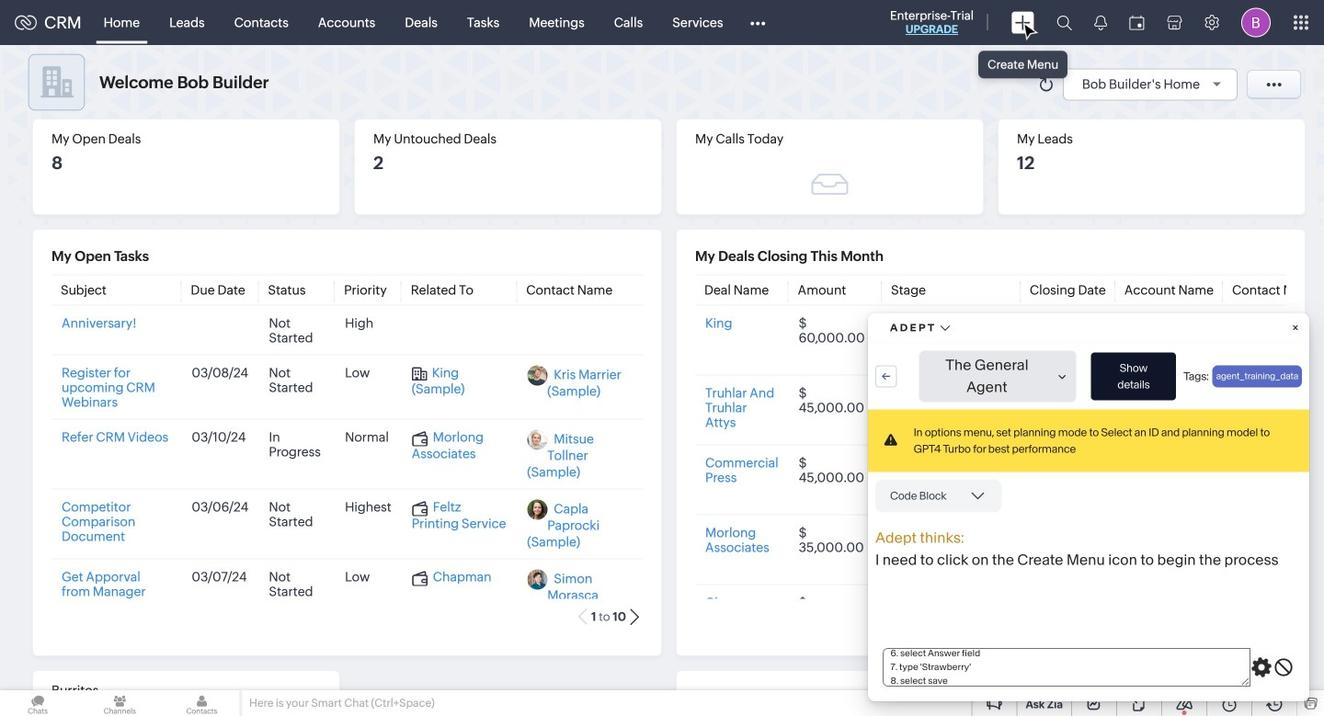 Task type: describe. For each thing, give the bounding box(es) containing it.
logo image
[[15, 15, 37, 30]]

signals element
[[1084, 0, 1119, 45]]

profile image
[[1242, 8, 1271, 37]]

create menu element
[[1001, 0, 1046, 45]]

channels image
[[82, 691, 158, 717]]

signals image
[[1095, 15, 1108, 30]]

Other Modules field
[[738, 8, 778, 37]]



Task type: vqa. For each thing, say whether or not it's contained in the screenshot.
the right Lead
no



Task type: locate. For each thing, give the bounding box(es) containing it.
search image
[[1057, 15, 1073, 30]]

profile element
[[1231, 0, 1282, 45]]

chats image
[[0, 691, 76, 717]]

contacts image
[[164, 691, 240, 717]]

calendar image
[[1130, 15, 1145, 30]]

create menu image
[[1012, 11, 1035, 34]]

search element
[[1046, 0, 1084, 45]]



